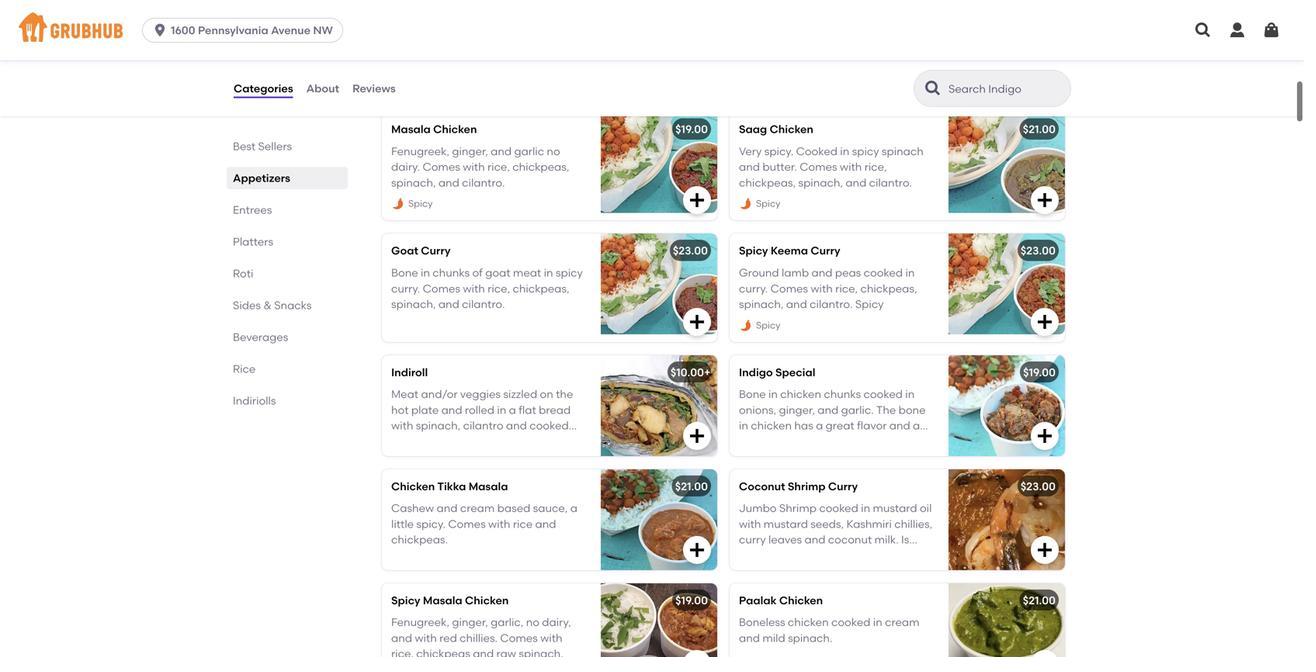 Task type: locate. For each thing, give the bounding box(es) containing it.
2 ginger from the left
[[834, 23, 869, 36]]

best sellers
[[233, 140, 292, 153]]

0 vertical spatial mustard
[[873, 502, 918, 515]]

comes up raw
[[500, 632, 538, 645]]

$21.00
[[1023, 123, 1056, 136], [675, 480, 708, 493], [1023, 594, 1056, 608]]

spicy up keema
[[756, 198, 781, 209]]

spicy
[[408, 198, 433, 209], [756, 198, 781, 209], [739, 244, 768, 258], [856, 298, 884, 311], [756, 320, 781, 331], [391, 594, 421, 608]]

a down bone
[[913, 420, 920, 433]]

spinach, inside moderately spicy. ginger garlic base (no cream) but cooked in butter. comes with rice, chickpeas, spinach, and cilantro.
[[889, 55, 933, 68]]

1 vertical spatial fenugreek,
[[391, 616, 450, 630]]

rice,
[[488, 39, 510, 52], [804, 55, 827, 68], [488, 160, 510, 174], [865, 160, 887, 174], [488, 282, 510, 295], [836, 282, 858, 295], [391, 648, 414, 658]]

jumbo
[[739, 502, 777, 515]]

paalak chicken image
[[949, 584, 1066, 658]]

ginger, for dairy,
[[452, 616, 488, 630]]

spicy image down dairy.
[[391, 197, 405, 211]]

main navigation navigation
[[0, 0, 1305, 61]]

spicy. for butter.
[[765, 145, 794, 158]]

1 vertical spatial cream
[[885, 616, 920, 630]]

very
[[739, 145, 762, 158]]

spicy down dairy.
[[408, 198, 433, 209]]

2 curry. from the left
[[739, 282, 768, 295]]

spicy left kick.
[[739, 435, 766, 448]]

cooked up the
[[864, 388, 903, 401]]

ginger inside moderately spicy. ginger garlic base (no cream) but cooked in butter. comes with rice, chickpeas, spinach, and cilantro.
[[834, 23, 869, 36]]

spinach, down ground
[[739, 298, 784, 311]]

free.
[[770, 549, 795, 563]]

ginger left base
[[834, 23, 869, 36]]

1 horizontal spatial spicy
[[739, 435, 766, 448]]

chickpeas. down little
[[391, 534, 448, 547]]

in inside boneless chicken cooked in cream and mild spinach.
[[874, 616, 883, 630]]

comes down (no
[[739, 55, 777, 68]]

0 vertical spatial shrimp
[[788, 480, 826, 493]]

chunks up garlic.
[[824, 388, 861, 401]]

ginger, down masala chicken
[[452, 145, 488, 158]]

chicken up boneless chicken cooked in cream and mild spinach.
[[780, 594, 823, 608]]

0 vertical spatial bone
[[391, 266, 418, 280]]

fenugreek, inside 'fenugreek, ginger, and garlic no dairy. comes with rice, chickpeas, spinach, and cilantro.'
[[391, 145, 450, 158]]

masala up 'red'
[[423, 594, 463, 608]]

spicy inside ground lamb and peas cooked in curry. comes with rice, chickpeas, spinach, and cilantro. spicy
[[856, 298, 884, 311]]

curry up seeds,
[[829, 480, 858, 493]]

2 horizontal spatial spicy
[[852, 145, 880, 158]]

cilantro. inside bone in chunks of goat meat in spicy curry. comes with rice, chickpeas, spinach, and cilantro.
[[462, 298, 505, 311]]

1 fenugreek, from the top
[[391, 145, 450, 158]]

fenugreek, for with
[[391, 616, 450, 630]]

ginger
[[486, 23, 522, 36], [834, 23, 869, 36]]

curry. inside bone in chunks of goat meat in spicy curry. comes with rice, chickpeas, spinach, and cilantro.
[[391, 282, 420, 295]]

spicy down peas
[[856, 298, 884, 311]]

spicy image
[[391, 197, 405, 211], [739, 319, 753, 333]]

chickpeas inside fenugreek, ginger, garlic, no dairy, and with red chillies. comes with rice, chickpeas and raw spinach.
[[417, 648, 470, 658]]

1 horizontal spatial moderately
[[739, 23, 799, 36]]

about
[[307, 82, 339, 95]]

rice, inside 'fenugreek, ginger, and garlic no dairy. comes with rice, chickpeas, spinach, and cilantro.'
[[488, 160, 510, 174]]

cooked down bread
[[530, 420, 569, 433]]

base.
[[391, 39, 420, 52]]

spicy keema curry
[[739, 244, 841, 258]]

coconut
[[828, 534, 872, 547]]

fenugreek, up dairy.
[[391, 145, 450, 158]]

0 horizontal spatial spinach.
[[519, 648, 564, 658]]

with inside ground lamb and peas cooked in curry. comes with rice, chickpeas, spinach, and cilantro. spicy
[[811, 282, 833, 295]]

rice down the flavor
[[860, 435, 880, 448]]

cooked up seeds,
[[820, 502, 859, 515]]

rice down milk.
[[861, 549, 881, 563]]

cilantro. inside ground lamb and peas cooked in curry. comes with rice, chickpeas, spinach, and cilantro. spicy
[[810, 298, 853, 311]]

ginger, inside fenugreek, ginger, garlic, no dairy, and with red chillies. comes with rice, chickpeas and raw spinach.
[[452, 616, 488, 630]]

rice
[[860, 435, 880, 448], [513, 518, 533, 531], [861, 549, 881, 563]]

2 vertical spatial rice
[[861, 549, 881, 563]]

spinach. inside fenugreek, ginger, garlic, no dairy, and with red chillies. comes with rice, chickpeas and raw spinach.
[[519, 648, 564, 658]]

0 vertical spatial $21.00
[[1023, 123, 1056, 136]]

no inside 'fenugreek, ginger, and garlic no dairy. comes with rice, chickpeas, spinach, and cilantro.'
[[547, 145, 560, 158]]

spinach. inside boneless chicken cooked in cream and mild spinach.
[[788, 632, 833, 645]]

0 horizontal spatial chickpeas.
[[391, 534, 448, 547]]

moderately up the cream)
[[739, 23, 799, 36]]

cooked
[[797, 145, 838, 158]]

butter. inside moderately spicy. ginger garlic base (no cream) but cooked in butter. comes with rice, chickpeas, spinach, and cilantro.
[[874, 39, 909, 52]]

1 vertical spatial butter.
[[763, 160, 797, 174]]

chickpeas down 'red'
[[417, 648, 470, 658]]

1 horizontal spatial cream
[[885, 616, 920, 630]]

chickpeas inside jumbo shrimp  cooked in mustard oil with mustard seeds, kashmiri chillies, curry leaves and coconut milk. is dairy free. served with rice and chickpeas
[[739, 565, 793, 578]]

moderately inside moderately spicy. ginger and garlic base. comes with rice, chickpeas, spinach, and cilantro. boneless.
[[391, 23, 451, 36]]

0 vertical spatial rice
[[860, 435, 880, 448]]

2 vertical spatial spicy
[[739, 435, 766, 448]]

1 horizontal spatial ginger
[[834, 23, 869, 36]]

comes inside ground lamb and peas cooked in curry. comes with rice, chickpeas, spinach, and cilantro. spicy
[[771, 282, 808, 295]]

bread
[[539, 404, 571, 417]]

spicy. inside cashew and cream based sauce, a little spicy. comes with rice and chickpeas.
[[417, 518, 446, 531]]

0 vertical spatial masala
[[391, 123, 431, 136]]

spicy. inside moderately spicy. ginger and garlic base. comes with rice, chickpeas, spinach, and cilantro. boneless.
[[454, 23, 483, 36]]

0 vertical spatial chunks
[[433, 266, 470, 280]]

1 vertical spatial bone
[[739, 388, 766, 401]]

saag chicken
[[739, 123, 814, 136]]

butter. down saag chicken
[[763, 160, 797, 174]]

with inside bone in chunks of goat meat in spicy curry. comes with rice, chickpeas, spinach, and cilantro.
[[463, 282, 485, 295]]

milk.
[[875, 534, 899, 547]]

svg image for paalak chicken
[[1036, 655, 1055, 658]]

reviews
[[353, 82, 396, 95]]

spicy image down (no
[[739, 76, 753, 90]]

svg image for coconut shrimp curry
[[1036, 541, 1055, 560]]

2 vertical spatial $21.00
[[1023, 594, 1056, 608]]

curry. down ground
[[739, 282, 768, 295]]

0 vertical spatial chickpeas
[[739, 565, 793, 578]]

0 vertical spatial ginger,
[[452, 145, 488, 158]]

0 vertical spatial spicy image
[[391, 197, 405, 211]]

bone inside bone in chicken chunks cooked in onions, ginger, and garlic. the bone in chicken has a great flavor and a spicy kick. comes with rice and chickpeas.
[[739, 388, 766, 401]]

1 vertical spatial mustard
[[764, 518, 808, 531]]

1 ginger from the left
[[486, 23, 522, 36]]

spicy. inside very spicy. cooked in spicy spinach and butter. comes with rice, chickpeas, spinach, and cilantro.
[[765, 145, 794, 158]]

in inside the meat and/or veggies sizzled on the hot plate and rolled in a flat bread with spinach, cilantro and cooked onions.
[[497, 404, 507, 417]]

&
[[264, 299, 272, 312]]

butter. down base
[[874, 39, 909, 52]]

1 vertical spatial chickpeas.
[[391, 534, 448, 547]]

in inside jumbo shrimp  cooked in mustard oil with mustard seeds, kashmiri chillies, curry leaves and coconut milk. is dairy free. served with rice and chickpeas
[[861, 502, 871, 515]]

cooked
[[821, 39, 860, 52], [864, 266, 903, 280], [864, 388, 903, 401], [530, 420, 569, 433], [820, 502, 859, 515], [832, 616, 871, 630]]

0 horizontal spatial moderately
[[391, 23, 451, 36]]

cooked right but
[[821, 39, 860, 52]]

cilantro. inside very spicy. cooked in spicy spinach and butter. comes with rice, chickpeas, spinach, and cilantro.
[[870, 176, 913, 189]]

curry
[[421, 244, 451, 258], [811, 244, 841, 258], [829, 480, 858, 493]]

0 vertical spatial no
[[547, 145, 560, 158]]

0 horizontal spatial cream
[[460, 502, 495, 515]]

comes right base.
[[423, 39, 460, 52]]

chickpeas. down kick.
[[739, 451, 796, 464]]

$23.00
[[673, 244, 708, 258], [1021, 244, 1056, 258], [1021, 480, 1056, 493]]

seeds,
[[811, 518, 844, 531]]

and
[[524, 23, 545, 36], [439, 55, 460, 68], [739, 70, 760, 84], [491, 145, 512, 158], [739, 160, 760, 174], [439, 176, 460, 189], [846, 176, 867, 189], [812, 266, 833, 280], [439, 298, 460, 311], [787, 298, 808, 311], [442, 404, 463, 417], [818, 404, 839, 417], [506, 420, 527, 433], [890, 420, 911, 433], [882, 435, 903, 448], [437, 502, 458, 515], [536, 518, 556, 531], [805, 534, 826, 547], [884, 549, 905, 563], [391, 632, 412, 645], [739, 632, 760, 645], [473, 648, 494, 658]]

little
[[391, 518, 414, 531]]

svg image inside main navigation navigation
[[1229, 21, 1247, 40]]

mustard up 'chillies,'
[[873, 502, 918, 515]]

bone inside bone in chunks of goat meat in spicy curry. comes with rice, chickpeas, spinach, and cilantro.
[[391, 266, 418, 280]]

+
[[704, 366, 711, 379]]

1 vertical spatial spicy
[[556, 266, 583, 280]]

spicy masala chicken image
[[601, 584, 718, 658]]

$19.00 for bone in chicken chunks cooked in onions, ginger, and garlic. the bone in chicken has a great flavor and a spicy kick. comes with rice and chickpeas.
[[1024, 366, 1056, 379]]

cilantro. down peas
[[810, 298, 853, 311]]

veggies
[[460, 388, 501, 401]]

bone up onions,
[[739, 388, 766, 401]]

masala up based
[[469, 480, 508, 493]]

$10.00 +
[[671, 366, 711, 379]]

rice inside jumbo shrimp  cooked in mustard oil with mustard seeds, kashmiri chillies, curry leaves and coconut milk. is dairy free. served with rice and chickpeas
[[861, 549, 881, 563]]

ginger, up has
[[779, 404, 815, 417]]

1 vertical spatial rice
[[513, 518, 533, 531]]

roti
[[233, 267, 253, 280]]

svg image
[[1229, 21, 1247, 40], [1036, 70, 1055, 88], [688, 313, 707, 331], [1036, 313, 1055, 331], [688, 541, 707, 560], [1036, 541, 1055, 560], [1036, 655, 1055, 658]]

spinach. right the mild
[[788, 632, 833, 645]]

2 vertical spatial $19.00
[[676, 594, 708, 608]]

cream)
[[759, 39, 797, 52]]

flavor
[[857, 420, 887, 433]]

spicy image down base.
[[391, 76, 405, 90]]

meat and/or veggies sizzled on the hot plate and rolled in a flat bread with spinach, cilantro and cooked onions.
[[391, 388, 573, 448]]

rice, inside ground lamb and peas cooked in curry. comes with rice, chickpeas, spinach, and cilantro. spicy
[[836, 282, 858, 295]]

2 vertical spatial chicken
[[788, 616, 829, 630]]

masala up dairy.
[[391, 123, 431, 136]]

garlic for moderately spicy. ginger garlic base (no cream) but cooked in butter. comes with rice, chickpeas, spinach, and cilantro.
[[872, 23, 902, 36]]

flat
[[519, 404, 536, 417]]

spinach, down base.
[[391, 55, 436, 68]]

garlic.
[[842, 404, 874, 417]]

chicken tikka image
[[949, 0, 1066, 92]]

bone down goat
[[391, 266, 418, 280]]

1 vertical spatial shrimp
[[780, 502, 817, 515]]

in inside ground lamb and peas cooked in curry. comes with rice, chickpeas, spinach, and cilantro. spicy
[[906, 266, 915, 280]]

ginger, for no
[[452, 145, 488, 158]]

cilantro. down masala chicken
[[462, 176, 505, 189]]

garlic inside moderately spicy. ginger garlic base (no cream) but cooked in butter. comes with rice, chickpeas, spinach, and cilantro.
[[872, 23, 902, 36]]

sauce,
[[533, 502, 568, 515]]

svg image
[[1194, 21, 1213, 40], [1263, 21, 1281, 40], [152, 23, 168, 38], [688, 191, 707, 210], [1036, 191, 1055, 210], [688, 427, 707, 446], [1036, 427, 1055, 446], [688, 655, 707, 658]]

spicy. inside moderately spicy. ginger garlic base (no cream) but cooked in butter. comes with rice, chickpeas, spinach, and cilantro.
[[802, 23, 831, 36]]

moderately up base.
[[391, 23, 451, 36]]

and inside bone in chunks of goat meat in spicy curry. comes with rice, chickpeas, spinach, and cilantro.
[[439, 298, 460, 311]]

cooked inside bone in chicken chunks cooked in onions, ginger, and garlic. the bone in chicken has a great flavor and a spicy kick. comes with rice and chickpeas.
[[864, 388, 903, 401]]

comes down tikka
[[448, 518, 486, 531]]

cooked right peas
[[864, 266, 903, 280]]

raw
[[497, 648, 516, 658]]

$23.00 for jumbo shrimp  cooked in mustard oil with mustard seeds, kashmiri chillies, curry leaves and coconut milk. is dairy free. served with rice and chickpeas
[[1021, 480, 1056, 493]]

ground lamb and peas cooked in curry. comes with rice, chickpeas, spinach, and cilantro. spicy
[[739, 266, 918, 311]]

1 vertical spatial ginger,
[[779, 404, 815, 417]]

1 horizontal spatial chunks
[[824, 388, 861, 401]]

2 vertical spatial ginger,
[[452, 616, 488, 630]]

cilantro. down of
[[462, 298, 505, 311]]

with
[[463, 39, 485, 52], [780, 55, 802, 68], [463, 160, 485, 174], [840, 160, 862, 174], [463, 282, 485, 295], [811, 282, 833, 295], [391, 420, 413, 433], [835, 435, 857, 448], [489, 518, 511, 531], [739, 518, 761, 531], [837, 549, 859, 563], [415, 632, 437, 645], [541, 632, 563, 645]]

a inside cashew and cream based sauce, a little spicy. comes with rice and chickpeas.
[[571, 502, 578, 515]]

chickpeas, inside ground lamb and peas cooked in curry. comes with rice, chickpeas, spinach, and cilantro. spicy
[[861, 282, 918, 295]]

comes inside fenugreek, ginger, garlic, no dairy, and with red chillies. comes with rice, chickpeas and raw spinach.
[[500, 632, 538, 645]]

curry up peas
[[811, 244, 841, 258]]

butter. inside very spicy. cooked in spicy spinach and butter. comes with rice, chickpeas, spinach, and cilantro.
[[763, 160, 797, 174]]

chunks inside bone in chunks of goat meat in spicy curry. comes with rice, chickpeas, spinach, and cilantro.
[[433, 266, 470, 280]]

spinach, down goat curry
[[391, 298, 436, 311]]

ginger, inside 'fenugreek, ginger, and garlic no dairy. comes with rice, chickpeas, spinach, and cilantro.'
[[452, 145, 488, 158]]

1 horizontal spatial curry.
[[739, 282, 768, 295]]

0 horizontal spatial spicy
[[556, 266, 583, 280]]

comes down cooked
[[800, 160, 838, 174]]

fenugreek, inside fenugreek, ginger, garlic, no dairy, and with red chillies. comes with rice, chickpeas and raw spinach.
[[391, 616, 450, 630]]

a right sauce,
[[571, 502, 578, 515]]

chicken down paalak chicken
[[788, 616, 829, 630]]

0 horizontal spatial no
[[526, 616, 540, 630]]

2 fenugreek, from the top
[[391, 616, 450, 630]]

boneless.
[[508, 55, 557, 68]]

0 vertical spatial spicy
[[852, 145, 880, 158]]

platters
[[233, 235, 273, 249]]

with inside the meat and/or veggies sizzled on the hot plate and rolled in a flat bread with spinach, cilantro and cooked onions.
[[391, 420, 413, 433]]

spinach, inside 'fenugreek, ginger, and garlic no dairy. comes with rice, chickpeas, spinach, and cilantro.'
[[391, 176, 436, 189]]

bone
[[391, 266, 418, 280], [739, 388, 766, 401]]

cilantro. down the cream)
[[763, 70, 806, 84]]

1 horizontal spatial bone
[[739, 388, 766, 401]]

0 horizontal spatial garlic
[[514, 145, 544, 158]]

cooked down served
[[832, 616, 871, 630]]

curry
[[739, 534, 766, 547]]

leaves
[[769, 534, 802, 547]]

ginger inside moderately spicy. ginger and garlic base. comes with rice, chickpeas, spinach, and cilantro. boneless.
[[486, 23, 522, 36]]

coconut
[[739, 480, 786, 493]]

shrimp up seeds,
[[788, 480, 826, 493]]

fenugreek, up 'red'
[[391, 616, 450, 630]]

spicy image up indigo
[[739, 319, 753, 333]]

chicken inside boneless chicken cooked in cream and mild spinach.
[[788, 616, 829, 630]]

base
[[905, 23, 931, 36]]

shrimp inside jumbo shrimp  cooked in mustard oil with mustard seeds, kashmiri chillies, curry leaves and coconut milk. is dairy free. served with rice and chickpeas
[[780, 502, 817, 515]]

spinach, inside moderately spicy. ginger and garlic base. comes with rice, chickpeas, spinach, and cilantro. boneless.
[[391, 55, 436, 68]]

$23.00 for bone in chunks of goat meat in spicy curry. comes with rice, chickpeas, spinach, and cilantro.
[[673, 244, 708, 258]]

spicy up indigo special at the right of the page
[[756, 320, 781, 331]]

garlic
[[548, 23, 578, 36], [872, 23, 902, 36], [514, 145, 544, 158]]

1 vertical spatial spinach.
[[519, 648, 564, 658]]

1 vertical spatial spicy image
[[739, 319, 753, 333]]

chunks left of
[[433, 266, 470, 280]]

1 horizontal spatial chickpeas.
[[739, 451, 796, 464]]

curry. down goat
[[391, 282, 420, 295]]

spinach, down dairy.
[[391, 176, 436, 189]]

0 horizontal spatial bone
[[391, 266, 418, 280]]

in
[[862, 39, 872, 52], [841, 145, 850, 158], [421, 266, 430, 280], [544, 266, 553, 280], [906, 266, 915, 280], [769, 388, 778, 401], [906, 388, 915, 401], [497, 404, 507, 417], [739, 420, 749, 433], [861, 502, 871, 515], [874, 616, 883, 630]]

paalak
[[739, 594, 777, 608]]

0 horizontal spatial chickpeas
[[417, 648, 470, 658]]

spinach, down plate
[[416, 420, 461, 433]]

1 vertical spatial no
[[526, 616, 540, 630]]

$19.00
[[676, 123, 708, 136], [1024, 366, 1056, 379], [676, 594, 708, 608]]

garlic inside 'fenugreek, ginger, and garlic no dairy. comes with rice, chickpeas, spinach, and cilantro.'
[[514, 145, 544, 158]]

rice, inside bone in chunks of goat meat in spicy curry. comes with rice, chickpeas, spinach, and cilantro.
[[488, 282, 510, 295]]

cilantro. left "boneless."
[[462, 55, 505, 68]]

spinach, down cooked
[[799, 176, 843, 189]]

mild
[[763, 632, 786, 645]]

spinach. down dairy,
[[519, 648, 564, 658]]

comes inside cashew and cream based sauce, a little spicy. comes with rice and chickpeas.
[[448, 518, 486, 531]]

chicken up cooked
[[770, 123, 814, 136]]

0 vertical spatial butter.
[[874, 39, 909, 52]]

spicy masala chicken
[[391, 594, 509, 608]]

mustard up leaves
[[764, 518, 808, 531]]

chicken down 'special'
[[781, 388, 822, 401]]

moderately inside moderately spicy. ginger garlic base (no cream) but cooked in butter. comes with rice, chickpeas, spinach, and cilantro.
[[739, 23, 799, 36]]

0 horizontal spatial ginger
[[486, 23, 522, 36]]

0 horizontal spatial curry.
[[391, 282, 420, 295]]

chickpeas, inside 'fenugreek, ginger, and garlic no dairy. comes with rice, chickpeas, spinach, and cilantro.'
[[513, 160, 570, 174]]

1 vertical spatial chunks
[[824, 388, 861, 401]]

0 vertical spatial cream
[[460, 502, 495, 515]]

masala
[[391, 123, 431, 136], [469, 480, 508, 493], [423, 594, 463, 608]]

mustard
[[873, 502, 918, 515], [764, 518, 808, 531]]

1 vertical spatial chickpeas
[[417, 648, 470, 658]]

cream inside boneless chicken cooked in cream and mild spinach.
[[885, 616, 920, 630]]

0 vertical spatial spinach.
[[788, 632, 833, 645]]

a left "flat" on the bottom of page
[[509, 404, 516, 417]]

1 curry. from the left
[[391, 282, 420, 295]]

cilantro. down spinach
[[870, 176, 913, 189]]

bone in chicken chunks cooked in onions, ginger, and garlic. the bone in chicken has a great flavor and a spicy kick. comes with rice and chickpeas.
[[739, 388, 926, 464]]

chicken
[[433, 123, 477, 136], [770, 123, 814, 136], [391, 480, 435, 493], [465, 594, 509, 608], [780, 594, 823, 608]]

shrimp for coconut
[[788, 480, 826, 493]]

1 horizontal spatial spicy image
[[739, 319, 753, 333]]

ginger, up chillies.
[[452, 616, 488, 630]]

is
[[902, 534, 910, 547]]

1 horizontal spatial spinach.
[[788, 632, 833, 645]]

of
[[473, 266, 483, 280]]

chicken up kick.
[[751, 420, 792, 433]]

1 moderately from the left
[[391, 23, 451, 36]]

no
[[547, 145, 560, 158], [526, 616, 540, 630]]

spicy left spinach
[[852, 145, 880, 158]]

$21.00 for cashew and cream based sauce, a little spicy. comes with rice and chickpeas.
[[675, 480, 708, 493]]

2 moderately from the left
[[739, 23, 799, 36]]

spicy right meat
[[556, 266, 583, 280]]

onions.
[[391, 435, 429, 448]]

shrimp down coconut shrimp curry
[[780, 502, 817, 515]]

plate
[[411, 404, 439, 417]]

chicken
[[781, 388, 822, 401], [751, 420, 792, 433], [788, 616, 829, 630]]

chickpeas down dairy
[[739, 565, 793, 578]]

indigo
[[739, 366, 773, 379]]

comes down has
[[795, 435, 833, 448]]

cream
[[460, 502, 495, 515], [885, 616, 920, 630]]

1600 pennsylvania avenue nw button
[[142, 18, 349, 43]]

0 horizontal spatial chunks
[[433, 266, 470, 280]]

rice down based
[[513, 518, 533, 531]]

comes right dairy.
[[423, 160, 460, 174]]

dairy
[[739, 549, 767, 563]]

chicken up 'fenugreek, ginger, and garlic no dairy. comes with rice, chickpeas, spinach, and cilantro.'
[[433, 123, 477, 136]]

1 vertical spatial $21.00
[[675, 480, 708, 493]]

oil
[[920, 502, 932, 515]]

spicy.
[[454, 23, 483, 36], [802, 23, 831, 36], [765, 145, 794, 158], [417, 518, 446, 531]]

and inside moderately spicy. ginger garlic base (no cream) but cooked in butter. comes with rice, chickpeas, spinach, and cilantro.
[[739, 70, 760, 84]]

1 vertical spatial chicken
[[751, 420, 792, 433]]

2 horizontal spatial garlic
[[872, 23, 902, 36]]

comes down lamb
[[771, 282, 808, 295]]

cilantro
[[463, 420, 504, 433]]

spicy. for with
[[454, 23, 483, 36]]

0 horizontal spatial butter.
[[763, 160, 797, 174]]

moderately for cream)
[[739, 23, 799, 36]]

spinach, down base
[[889, 55, 933, 68]]

shrimp
[[788, 480, 826, 493], [780, 502, 817, 515]]

1 vertical spatial $19.00
[[1024, 366, 1056, 379]]

comes down goat curry
[[423, 282, 461, 295]]

spicy image
[[391, 76, 405, 90], [739, 76, 753, 90], [739, 197, 753, 211]]

rolled
[[465, 404, 495, 417]]

0 horizontal spatial spicy image
[[391, 197, 405, 211]]

indigo special
[[739, 366, 816, 379]]

cooked inside ground lamb and peas cooked in curry. comes with rice, chickpeas, spinach, and cilantro. spicy
[[864, 266, 903, 280]]

with inside cashew and cream based sauce, a little spicy. comes with rice and chickpeas.
[[489, 518, 511, 531]]

chickpeas, inside moderately spicy. ginger and garlic base. comes with rice, chickpeas, spinach, and cilantro. boneless.
[[513, 39, 569, 52]]

with inside bone in chicken chunks cooked in onions, ginger, and garlic. the bone in chicken has a great flavor and a spicy kick. comes with rice and chickpeas.
[[835, 435, 857, 448]]

ginger,
[[452, 145, 488, 158], [779, 404, 815, 417], [452, 616, 488, 630]]

$21.00 for boneless chicken cooked in cream and mild spinach.
[[1023, 594, 1056, 608]]

1 vertical spatial masala
[[469, 480, 508, 493]]

1 horizontal spatial garlic
[[548, 23, 578, 36]]

cooked inside the meat and/or veggies sizzled on the hot plate and rolled in a flat bread with spinach, cilantro and cooked onions.
[[530, 420, 569, 433]]

1 horizontal spatial chickpeas
[[739, 565, 793, 578]]

0 vertical spatial chickpeas.
[[739, 451, 796, 464]]

ginger up "boneless."
[[486, 23, 522, 36]]

0 vertical spatial fenugreek,
[[391, 145, 450, 158]]

1 horizontal spatial butter.
[[874, 39, 909, 52]]

1 horizontal spatial no
[[547, 145, 560, 158]]

1 horizontal spatial mustard
[[873, 502, 918, 515]]



Task type: describe. For each thing, give the bounding box(es) containing it.
chickpeas, inside moderately spicy. ginger garlic base (no cream) but cooked in butter. comes with rice, chickpeas, spinach, and cilantro.
[[829, 55, 886, 68]]

beverages
[[233, 331, 288, 344]]

rice, inside moderately spicy. ginger garlic base (no cream) but cooked in butter. comes with rice, chickpeas, spinach, and cilantro.
[[804, 55, 827, 68]]

comes inside very spicy. cooked in spicy spinach and butter. comes with rice, chickpeas, spinach, and cilantro.
[[800, 160, 838, 174]]

and/or
[[421, 388, 458, 401]]

snacks
[[274, 299, 312, 312]]

bone for bone in chicken chunks cooked in onions, ginger, and garlic. the bone in chicken has a great flavor and a spicy kick. comes with rice and chickpeas.
[[739, 388, 766, 401]]

cilantro. inside 'fenugreek, ginger, and garlic no dairy. comes with rice, chickpeas, spinach, and cilantro.'
[[462, 176, 505, 189]]

1600
[[171, 24, 195, 37]]

shrimp for jumbo
[[780, 502, 817, 515]]

cream inside cashew and cream based sauce, a little spicy. comes with rice and chickpeas.
[[460, 502, 495, 515]]

chicken up garlic,
[[465, 594, 509, 608]]

chickpeas. inside cashew and cream based sauce, a little spicy. comes with rice and chickpeas.
[[391, 534, 448, 547]]

saag
[[739, 123, 767, 136]]

cooked inside moderately spicy. ginger garlic base (no cream) but cooked in butter. comes with rice, chickpeas, spinach, and cilantro.
[[821, 39, 860, 52]]

0 vertical spatial chicken
[[781, 388, 822, 401]]

cilantro. inside moderately spicy. ginger and garlic base. comes with rice, chickpeas, spinach, and cilantro. boneless.
[[462, 55, 505, 68]]

fenugreek, ginger, garlic, no dairy, and with red chillies. comes with rice, chickpeas and raw spinach.
[[391, 616, 571, 658]]

goat curry
[[391, 244, 451, 258]]

chicken for saag chicken
[[770, 123, 814, 136]]

cashew
[[391, 502, 434, 515]]

moderately for comes
[[391, 23, 451, 36]]

rice, inside moderately spicy. ginger and garlic base. comes with rice, chickpeas, spinach, and cilantro. boneless.
[[488, 39, 510, 52]]

about button
[[306, 61, 340, 116]]

paalak chicken
[[739, 594, 823, 608]]

but
[[800, 39, 818, 52]]

boneless chicken cooked in cream and mild spinach.
[[739, 616, 920, 645]]

spicy keema curry image
[[949, 234, 1066, 335]]

has
[[795, 420, 814, 433]]

a inside the meat and/or veggies sizzled on the hot plate and rolled in a flat bread with spinach, cilantro and cooked onions.
[[509, 404, 516, 417]]

kashmiri
[[847, 518, 892, 531]]

comes inside moderately spicy. ginger and garlic base. comes with rice, chickpeas, spinach, and cilantro. boneless.
[[423, 39, 460, 52]]

entrees
[[233, 203, 272, 217]]

great
[[826, 420, 855, 433]]

spicy inside bone in chicken chunks cooked in onions, ginger, and garlic. the bone in chicken has a great flavor and a spicy kick. comes with rice and chickpeas.
[[739, 435, 766, 448]]

0 horizontal spatial mustard
[[764, 518, 808, 531]]

chickpeas, inside very spicy. cooked in spicy spinach and butter. comes with rice, chickpeas, spinach, and cilantro.
[[739, 176, 796, 189]]

spicy image for moderately spicy. ginger and garlic base. comes with rice, chickpeas, spinach, and cilantro. boneless.
[[391, 76, 405, 90]]

onions,
[[739, 404, 777, 417]]

goat
[[486, 266, 511, 280]]

spicy down little
[[391, 594, 421, 608]]

special
[[776, 366, 816, 379]]

curry. inside ground lamb and peas cooked in curry. comes with rice, chickpeas, spinach, and cilantro. spicy
[[739, 282, 768, 295]]

no inside fenugreek, ginger, garlic, no dairy, and with red chillies. comes with rice, chickpeas and raw spinach.
[[526, 616, 540, 630]]

dairy.
[[391, 160, 420, 174]]

chicken tikka masala image
[[601, 470, 718, 571]]

the
[[556, 388, 573, 401]]

with inside moderately spicy. ginger and garlic base. comes with rice, chickpeas, spinach, and cilantro. boneless.
[[463, 39, 485, 52]]

chunks inside bone in chicken chunks cooked in onions, ginger, and garlic. the bone in chicken has a great flavor and a spicy kick. comes with rice and chickpeas.
[[824, 388, 861, 401]]

and inside boneless chicken cooked in cream and mild spinach.
[[739, 632, 760, 645]]

spinach
[[882, 145, 924, 158]]

saag chicken image
[[949, 112, 1066, 213]]

boneless
[[739, 616, 786, 630]]

very spicy. cooked in spicy spinach and butter. comes with rice, chickpeas, spinach, and cilantro.
[[739, 145, 924, 189]]

moderately spicy. ginger garlic base (no cream) but cooked in butter. comes with rice, chickpeas, spinach, and cilantro. button
[[730, 0, 1066, 99]]

with inside very spicy. cooked in spicy spinach and butter. comes with rice, chickpeas, spinach, and cilantro.
[[840, 160, 862, 174]]

with inside 'fenugreek, ginger, and garlic no dairy. comes with rice, chickpeas, spinach, and cilantro.'
[[463, 160, 485, 174]]

sellers
[[258, 140, 292, 153]]

avenue
[[271, 24, 311, 37]]

ginger, inside bone in chicken chunks cooked in onions, ginger, and garlic. the bone in chicken has a great flavor and a spicy kick. comes with rice and chickpeas.
[[779, 404, 815, 417]]

categories button
[[233, 61, 294, 116]]

in inside moderately spicy. ginger garlic base (no cream) but cooked in butter. comes with rice, chickpeas, spinach, and cilantro.
[[862, 39, 872, 52]]

comes inside 'fenugreek, ginger, and garlic no dairy. comes with rice, chickpeas, spinach, and cilantro.'
[[423, 160, 460, 174]]

chillies,
[[895, 518, 933, 531]]

on
[[540, 388, 554, 401]]

chicken up cashew at bottom
[[391, 480, 435, 493]]

spicy image down very at right top
[[739, 197, 753, 211]]

(no
[[739, 39, 757, 52]]

Search Indigo search field
[[947, 82, 1066, 96]]

svg image for goat curry
[[688, 313, 707, 331]]

meat
[[513, 266, 541, 280]]

rice inside bone in chicken chunks cooked in onions, ginger, and garlic. the bone in chicken has a great flavor and a spicy kick. comes with rice and chickpeas.
[[860, 435, 880, 448]]

moderately spicy. ginger and garlic base. comes with rice, chickpeas, spinach, and cilantro. boneless.
[[391, 23, 578, 68]]

moderately spicy. ginger garlic base (no cream) but cooked in butter. comes with rice, chickpeas, spinach, and cilantro.
[[739, 23, 933, 84]]

pennsylvania
[[198, 24, 269, 37]]

chicken for paalak chicken
[[780, 594, 823, 608]]

garlic for fenugreek, ginger, and garlic no dairy. comes with rice, chickpeas, spinach, and cilantro.
[[514, 145, 544, 158]]

svg image for moderately spicy. ginger garlic base (no cream) but cooked in butter. comes with rice, chickpeas, spinach, and cilantro.
[[1036, 70, 1055, 88]]

goat
[[391, 244, 419, 258]]

kick.
[[769, 435, 792, 448]]

rice, inside fenugreek, ginger, garlic, no dairy, and with red chillies. comes with rice, chickpeas and raw spinach.
[[391, 648, 414, 658]]

rice
[[233, 363, 256, 376]]

comes inside moderately spicy. ginger garlic base (no cream) but cooked in butter. comes with rice, chickpeas, spinach, and cilantro.
[[739, 55, 777, 68]]

jumbo shrimp  cooked in mustard oil with mustard seeds, kashmiri chillies, curry leaves and coconut milk. is dairy free. served with rice and chickpeas
[[739, 502, 933, 578]]

indiroll image
[[601, 356, 718, 457]]

lamb curry image
[[601, 0, 718, 92]]

bone for bone in chunks of goat meat in spicy curry. comes with rice, chickpeas, spinach, and cilantro.
[[391, 266, 418, 280]]

nw
[[313, 24, 333, 37]]

comes inside bone in chicken chunks cooked in onions, ginger, and garlic. the bone in chicken has a great flavor and a spicy kick. comes with rice and chickpeas.
[[795, 435, 833, 448]]

moderately spicy. ginger and garlic base. comes with rice, chickpeas, spinach, and cilantro. boneless. button
[[382, 0, 718, 99]]

indiriolls
[[233, 395, 276, 408]]

$10.00
[[671, 366, 704, 379]]

svg image for chicken tikka masala
[[688, 541, 707, 560]]

cooked inside boneless chicken cooked in cream and mild spinach.
[[832, 616, 871, 630]]

spicy inside very spicy. cooked in spicy spinach and butter. comes with rice, chickpeas, spinach, and cilantro.
[[852, 145, 880, 158]]

ginger for cooked
[[834, 23, 869, 36]]

2 vertical spatial masala
[[423, 594, 463, 608]]

red
[[440, 632, 457, 645]]

fenugreek, ginger, and garlic no dairy. comes with rice, chickpeas, spinach, and cilantro.
[[391, 145, 570, 189]]

1600 pennsylvania avenue nw
[[171, 24, 333, 37]]

svg image inside the 1600 pennsylvania avenue nw button
[[152, 23, 168, 38]]

spicy image for ground lamb and peas cooked in curry. comes with rice, chickpeas, spinach, and cilantro. spicy
[[739, 319, 753, 333]]

search icon image
[[924, 79, 943, 98]]

served
[[798, 549, 834, 563]]

0 vertical spatial $19.00
[[676, 123, 708, 136]]

masala chicken
[[391, 123, 477, 136]]

spicy inside bone in chunks of goat meat in spicy curry. comes with rice, chickpeas, spinach, and cilantro.
[[556, 266, 583, 280]]

spinach, inside bone in chunks of goat meat in spicy curry. comes with rice, chickpeas, spinach, and cilantro.
[[391, 298, 436, 311]]

masala chicken image
[[601, 112, 718, 213]]

spicy up ground
[[739, 244, 768, 258]]

sizzled
[[503, 388, 538, 401]]

cashew and cream based sauce, a little spicy. comes with rice and chickpeas.
[[391, 502, 578, 547]]

spinach, inside very spicy. cooked in spicy spinach and butter. comes with rice, chickpeas, spinach, and cilantro.
[[799, 176, 843, 189]]

cilantro. inside moderately spicy. ginger garlic base (no cream) but cooked in butter. comes with rice, chickpeas, spinach, and cilantro.
[[763, 70, 806, 84]]

spinach, inside the meat and/or veggies sizzled on the hot plate and rolled in a flat bread with spinach, cilantro and cooked onions.
[[416, 420, 461, 433]]

sides
[[233, 299, 261, 312]]

garlic inside moderately spicy. ginger and garlic base. comes with rice, chickpeas, spinach, and cilantro. boneless.
[[548, 23, 578, 36]]

spicy image for moderately spicy. ginger garlic base (no cream) but cooked in butter. comes with rice, chickpeas, spinach, and cilantro.
[[739, 76, 753, 90]]

categories
[[234, 82, 293, 95]]

spicy. for but
[[802, 23, 831, 36]]

lamb
[[782, 266, 809, 280]]

curry for coconut shrimp curry
[[829, 480, 858, 493]]

coconut shrimp curry image
[[949, 470, 1066, 571]]

best
[[233, 140, 256, 153]]

spinach, inside ground lamb and peas cooked in curry. comes with rice, chickpeas, spinach, and cilantro. spicy
[[739, 298, 784, 311]]

hot
[[391, 404, 409, 417]]

sides & snacks
[[233, 299, 312, 312]]

fenugreek, for comes
[[391, 145, 450, 158]]

chicken for masala chicken
[[433, 123, 477, 136]]

peas
[[836, 266, 861, 280]]

ginger for rice,
[[486, 23, 522, 36]]

a right has
[[816, 420, 823, 433]]

rice inside cashew and cream based sauce, a little spicy. comes with rice and chickpeas.
[[513, 518, 533, 531]]

meat
[[391, 388, 419, 401]]

dairy,
[[542, 616, 571, 630]]

coconut shrimp curry
[[739, 480, 858, 493]]

bone in chunks of goat meat in spicy curry. comes with rice, chickpeas, spinach, and cilantro.
[[391, 266, 583, 311]]

goat curry image
[[601, 234, 718, 335]]

curry for spicy keema curry
[[811, 244, 841, 258]]

$19.00 for fenugreek, ginger, garlic, no dairy, and with red chillies. comes with rice, chickpeas and raw spinach.
[[676, 594, 708, 608]]

chillies.
[[460, 632, 498, 645]]

chickpeas. inside bone in chicken chunks cooked in onions, ginger, and garlic. the bone in chicken has a great flavor and a spicy kick. comes with rice and chickpeas.
[[739, 451, 796, 464]]

spicy image for fenugreek, ginger, and garlic no dairy. comes with rice, chickpeas, spinach, and cilantro.
[[391, 197, 405, 211]]

keema
[[771, 244, 808, 258]]

reviews button
[[352, 61, 397, 116]]

rice, inside very spicy. cooked in spicy spinach and butter. comes with rice, chickpeas, spinach, and cilantro.
[[865, 160, 887, 174]]

with inside moderately spicy. ginger garlic base (no cream) but cooked in butter. comes with rice, chickpeas, spinach, and cilantro.
[[780, 55, 802, 68]]

chicken tikka masala
[[391, 480, 508, 493]]

in inside very spicy. cooked in spicy spinach and butter. comes with rice, chickpeas, spinach, and cilantro.
[[841, 145, 850, 158]]

cooked inside jumbo shrimp  cooked in mustard oil with mustard seeds, kashmiri chillies, curry leaves and coconut milk. is dairy free. served with rice and chickpeas
[[820, 502, 859, 515]]

ground
[[739, 266, 779, 280]]

curry right goat
[[421, 244, 451, 258]]

tikka
[[438, 480, 466, 493]]

comes inside bone in chunks of goat meat in spicy curry. comes with rice, chickpeas, spinach, and cilantro.
[[423, 282, 461, 295]]

indigo special image
[[949, 356, 1066, 457]]

chickpeas, inside bone in chunks of goat meat in spicy curry. comes with rice, chickpeas, spinach, and cilantro.
[[513, 282, 570, 295]]

the
[[877, 404, 896, 417]]



Task type: vqa. For each thing, say whether or not it's contained in the screenshot.
Start new order the 'Start'
no



